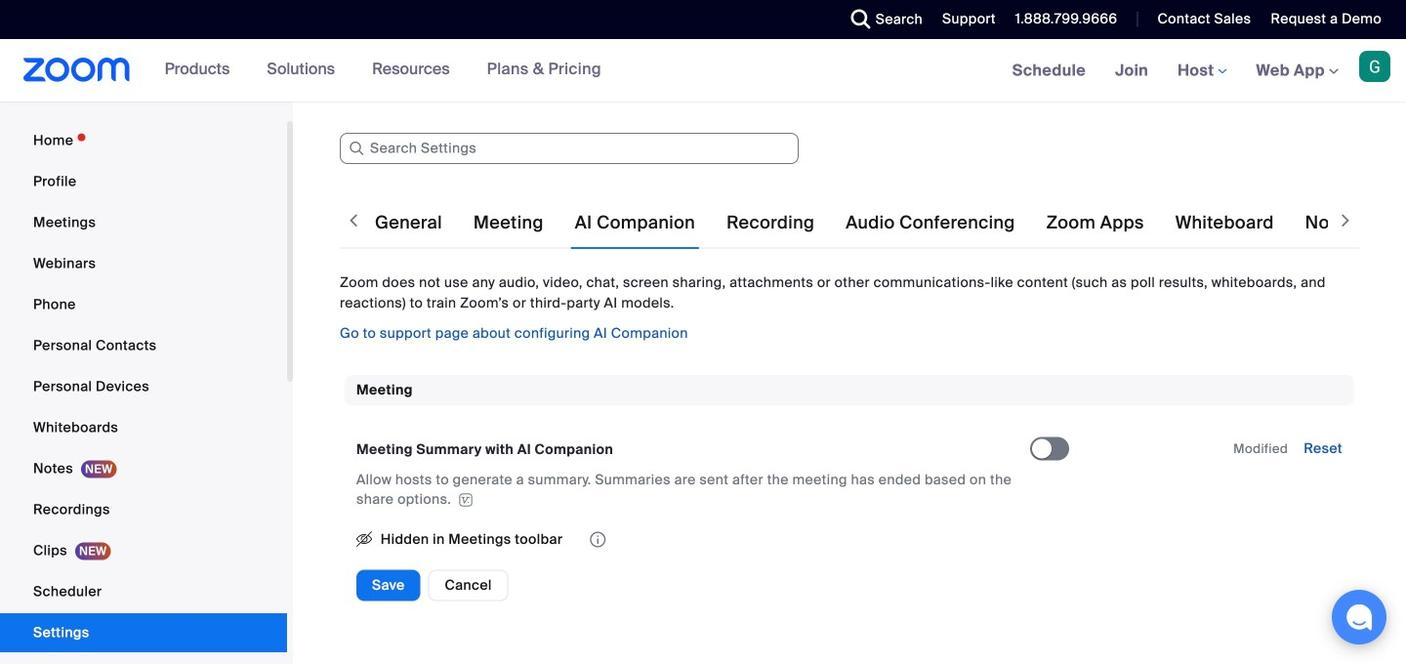 Task type: locate. For each thing, give the bounding box(es) containing it.
1 application from the top
[[356, 470, 1013, 509]]

application
[[356, 470, 1013, 509], [356, 525, 1030, 554]]

0 vertical spatial application
[[356, 470, 1013, 509]]

learn more about hidden in meetings toolbar image
[[588, 533, 608, 546]]

zoom logo image
[[23, 58, 130, 82]]

meetings navigation
[[998, 39, 1406, 103]]

1 vertical spatial application
[[356, 525, 1030, 554]]

product information navigation
[[150, 39, 616, 102]]

banner
[[0, 39, 1406, 103]]

Search Settings text field
[[340, 133, 799, 164]]

personal menu menu
[[0, 121, 287, 664]]

support version for meeting summary with ai companion image
[[456, 493, 476, 507]]

scroll right image
[[1336, 211, 1355, 230]]



Task type: vqa. For each thing, say whether or not it's contained in the screenshot.
Profile Picture
yes



Task type: describe. For each thing, give the bounding box(es) containing it.
scroll left image
[[344, 211, 363, 230]]

meeting element
[[345, 375, 1354, 634]]

profile picture image
[[1359, 51, 1391, 82]]

2 application from the top
[[356, 525, 1030, 554]]

tabs of my account settings page tab list
[[371, 195, 1406, 250]]

open chat image
[[1346, 603, 1373, 631]]



